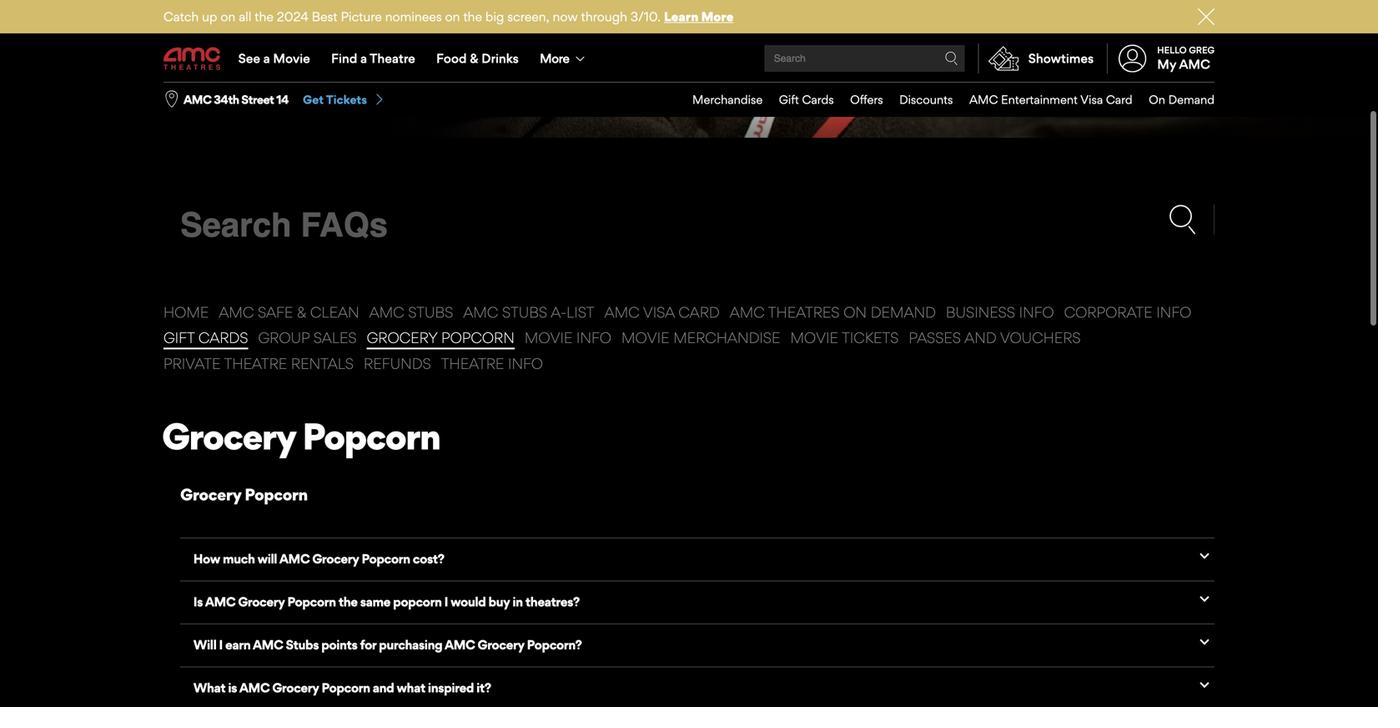 Task type: vqa. For each thing, say whether or not it's contained in the screenshot.
immersive within the Prepare to be transported into new worlds with IMAX, the immersive movie-going experience. Every element in a premium IMAX theatre is specially designed to create an intense experience, ensuring movie magic each time the lights go down.
no



Task type: describe. For each thing, give the bounding box(es) containing it.
earn
[[225, 637, 251, 652]]

gift cards
[[779, 92, 834, 107]]

see
[[238, 51, 260, 66]]

find a theatre
[[331, 51, 416, 66]]

1 horizontal spatial i
[[445, 594, 448, 609]]

clean
[[310, 303, 359, 321]]

corporate info gift cards
[[164, 303, 1192, 347]]

amc right will
[[279, 551, 310, 566]]

amc right is
[[239, 680, 270, 695]]

demand
[[871, 303, 936, 321]]

info for movie info
[[577, 329, 612, 347]]

amc stubs link
[[369, 296, 454, 322]]

discounts
[[900, 92, 954, 107]]

private theatre rentals link
[[164, 348, 354, 373]]

is
[[193, 594, 203, 609]]

learn more link
[[664, 9, 734, 24]]

grocery popcorn for much
[[180, 484, 308, 504]]

how
[[193, 551, 220, 566]]

tickets
[[842, 329, 899, 347]]

1 vertical spatial &
[[297, 303, 307, 321]]

user profile image
[[1110, 45, 1157, 72]]

0 vertical spatial more
[[702, 9, 734, 24]]

the for popcorn
[[339, 594, 358, 609]]

go to my account page element
[[1108, 35, 1215, 82]]

theatres?
[[526, 594, 580, 609]]

amc 34th street 14
[[184, 92, 289, 107]]

theatre inside passes and vouchers private theatre rentals
[[224, 355, 287, 373]]

merchandise
[[693, 92, 763, 107]]

1 vertical spatial i
[[219, 637, 223, 652]]

menu containing more
[[164, 35, 1215, 82]]

theatre
[[370, 51, 416, 66]]

my
[[1158, 56, 1177, 72]]

gift cards link
[[763, 83, 834, 117]]

cards
[[803, 92, 834, 107]]

on
[[844, 303, 867, 321]]

up
[[202, 9, 217, 24]]

amc stubs
[[369, 303, 454, 321]]

a for movie
[[263, 51, 270, 66]]

the for best
[[255, 9, 274, 24]]

theatre info link
[[441, 348, 543, 373]]

menu containing merchandise
[[677, 83, 1215, 117]]

on
[[1149, 92, 1166, 107]]

and
[[965, 329, 997, 347]]

grocery popcorn for popcorn
[[162, 414, 440, 458]]

amc up popcorn
[[464, 303, 499, 321]]

amc left visa
[[605, 303, 640, 321]]

business info
[[947, 303, 1055, 321]]

popcorn?
[[527, 637, 582, 652]]

0 vertical spatial submit search icon image
[[946, 52, 959, 65]]

movie info
[[525, 329, 612, 347]]

screen,
[[508, 9, 550, 24]]

cookie consent banner dialog
[[0, 662, 1379, 707]]

amc theatres on demand
[[730, 303, 936, 321]]

what
[[397, 680, 426, 695]]

vouchers
[[1001, 329, 1082, 347]]

corporate
[[1065, 303, 1153, 321]]

0 vertical spatial &
[[470, 51, 479, 66]]

a for theatre
[[361, 51, 367, 66]]

now
[[553, 9, 578, 24]]

amc visa card link
[[605, 296, 720, 322]]

private
[[164, 355, 221, 373]]

amc visa card
[[605, 303, 720, 321]]

search the amc website text field for the right submit search icon
[[164, 204, 1169, 246]]

what is amc grocery popcorn and what inspired it?
[[193, 680, 491, 695]]

catch
[[164, 9, 199, 24]]

corporate info link
[[1065, 296, 1192, 322]]

gift
[[164, 329, 195, 347]]

big
[[486, 9, 504, 24]]

stubs
[[286, 637, 319, 652]]

list
[[567, 303, 595, 321]]

movie info link
[[525, 322, 612, 348]]

search the amc website text field for the top submit search icon
[[772, 52, 946, 65]]

refunds link
[[364, 348, 431, 373]]

points
[[322, 637, 358, 652]]

card
[[1107, 92, 1133, 107]]

get
[[303, 92, 324, 107]]

amc theatres on demand link
[[730, 296, 936, 322]]

grocery down stubs
[[272, 680, 319, 695]]

for
[[360, 637, 377, 652]]

amc up grocery
[[369, 303, 404, 321]]

tickets
[[326, 92, 367, 107]]

amc entertainment visa card link
[[954, 83, 1133, 117]]

gift cards link
[[164, 322, 248, 348]]

movie for movie info
[[525, 329, 573, 347]]

on demand
[[1149, 92, 1215, 107]]

will i earn amc stubs points for purchasing amc grocery popcorn?
[[193, 637, 582, 652]]

get tickets
[[303, 92, 367, 107]]

amc stubs a-list
[[464, 303, 595, 321]]

amc down would
[[445, 637, 475, 652]]

visa
[[1081, 92, 1104, 107]]

movie tickets
[[791, 329, 899, 347]]

best
[[312, 9, 338, 24]]

card
[[679, 303, 720, 321]]

passes
[[909, 329, 962, 347]]

sales
[[314, 329, 357, 347]]

popcorn down how much will amc grocery popcorn cost?
[[288, 594, 336, 609]]

amc down showtimes image
[[970, 92, 999, 107]]

amc safe & clean
[[219, 303, 359, 321]]



Task type: locate. For each thing, give the bounding box(es) containing it.
info for corporate info gift cards
[[1157, 303, 1192, 321]]

theatre info
[[441, 355, 543, 373]]

3 movie from the left
[[791, 329, 839, 347]]

grocery popcorn
[[367, 329, 515, 347]]

theatres
[[769, 303, 840, 321]]

street
[[241, 92, 274, 107]]

0 vertical spatial menu
[[164, 35, 1215, 82]]

info for theatre info
[[508, 355, 543, 373]]

passes and vouchers link
[[909, 322, 1082, 348]]

grocery down buy
[[478, 637, 525, 652]]

showtimes image
[[980, 43, 1029, 73]]

business info link
[[947, 296, 1055, 322]]

2 stubs from the left
[[502, 303, 548, 321]]

same
[[360, 594, 391, 609]]

amc inside "button"
[[184, 92, 212, 107]]

grocery popcorn link
[[367, 322, 515, 348]]

2 horizontal spatial the
[[464, 9, 482, 24]]

cost?
[[413, 551, 445, 566]]

&
[[470, 51, 479, 66], [297, 303, 307, 321]]

amc safe & clean link
[[219, 296, 359, 322]]

menu down learn
[[164, 35, 1215, 82]]

1 horizontal spatial a
[[361, 51, 367, 66]]

merchandise
[[674, 329, 781, 347]]

on left all
[[221, 9, 236, 24]]

0 horizontal spatial &
[[297, 303, 307, 321]]

amc logo image
[[164, 47, 222, 70], [164, 47, 222, 70]]

a-
[[551, 303, 567, 321]]

0 horizontal spatial submit search icon image
[[946, 52, 959, 65]]

the left same
[[339, 594, 358, 609]]

will
[[193, 637, 217, 652]]

grocery up is amc grocery popcorn the same popcorn i would buy in theatres?
[[312, 551, 359, 566]]

2 movie from the left
[[622, 329, 670, 347]]

showtimes link
[[979, 43, 1095, 73]]

and
[[373, 680, 394, 695]]

1 on from the left
[[221, 9, 236, 24]]

0 horizontal spatial movie
[[525, 329, 573, 347]]

1 horizontal spatial submit search icon image
[[1169, 204, 1198, 234]]

1 horizontal spatial the
[[339, 594, 358, 609]]

grocery down will
[[238, 594, 285, 609]]

more button
[[530, 35, 600, 82]]

1 vertical spatial grocery popcorn
[[180, 484, 308, 504]]

info inside corporate info gift cards
[[1157, 303, 1192, 321]]

demand
[[1169, 92, 1215, 107]]

see a movie
[[238, 51, 310, 66]]

the
[[255, 9, 274, 24], [464, 9, 482, 24], [339, 594, 358, 609]]

nominees
[[385, 9, 442, 24]]

amc right "is"
[[205, 594, 236, 609]]

amc entertainment visa card
[[970, 92, 1133, 107]]

movie merchandise link
[[622, 322, 781, 348]]

1 a from the left
[[263, 51, 270, 66]]

search the AMC website text field
[[772, 52, 946, 65], [164, 204, 1169, 246]]

info right corporate
[[1157, 303, 1192, 321]]

grocery popcorn up the much
[[180, 484, 308, 504]]

group sales link
[[258, 322, 357, 348]]

amc inside hello greg my amc
[[1180, 56, 1211, 72]]

0 vertical spatial search the amc website text field
[[772, 52, 946, 65]]

discounts link
[[884, 83, 954, 117]]

much
[[223, 551, 255, 566]]

grocery
[[162, 414, 296, 458], [180, 484, 242, 504], [312, 551, 359, 566], [238, 594, 285, 609], [478, 637, 525, 652], [272, 680, 319, 695]]

food
[[437, 51, 467, 66]]

the right all
[[255, 9, 274, 24]]

1 stubs from the left
[[408, 303, 454, 321]]

gift
[[779, 92, 800, 107]]

movie
[[525, 329, 573, 347], [622, 329, 670, 347], [791, 329, 839, 347]]

hello greg my amc
[[1158, 45, 1215, 72]]

0 horizontal spatial the
[[255, 9, 274, 24]]

on demand link
[[1133, 83, 1215, 117]]

popcorn
[[442, 329, 515, 347]]

safe
[[258, 303, 293, 321]]

would
[[451, 594, 486, 609]]

info up vouchers
[[1020, 303, 1055, 321]]

0 horizontal spatial stubs
[[408, 303, 454, 321]]

info down list
[[577, 329, 612, 347]]

movie down a-
[[525, 329, 573, 347]]

theatre
[[224, 355, 287, 373], [441, 355, 504, 373]]

0 horizontal spatial i
[[219, 637, 223, 652]]

more right learn
[[702, 9, 734, 24]]

info down movie info
[[508, 355, 543, 373]]

theatre down group
[[224, 355, 287, 373]]

grocery popcorn
[[162, 414, 440, 458], [180, 484, 308, 504]]

i
[[445, 594, 448, 609], [219, 637, 223, 652]]

14
[[276, 92, 289, 107]]

0 horizontal spatial on
[[221, 9, 236, 24]]

see a movie link
[[228, 35, 321, 82]]

2 theatre from the left
[[441, 355, 504, 373]]

movie for movie merchandise
[[622, 329, 670, 347]]

1 theatre from the left
[[224, 355, 287, 373]]

showtimes
[[1029, 51, 1095, 66]]

1 movie from the left
[[525, 329, 573, 347]]

stubs
[[408, 303, 454, 321], [502, 303, 548, 321]]

1 vertical spatial submit search icon image
[[1169, 204, 1198, 234]]

on right nominees
[[445, 9, 460, 24]]

1 horizontal spatial movie
[[622, 329, 670, 347]]

amc stubs a-list link
[[464, 296, 595, 322]]

stubs up grocery popcorn link
[[408, 303, 454, 321]]

merchandise link
[[677, 83, 763, 117]]

refunds
[[364, 355, 431, 373]]

cards
[[199, 329, 248, 347]]

passes and vouchers private theatre rentals
[[164, 329, 1082, 373]]

popcorn
[[393, 594, 442, 609]]

it?
[[477, 680, 491, 695]]

business
[[947, 303, 1016, 321]]

& right food
[[470, 51, 479, 66]]

0 horizontal spatial theatre
[[224, 355, 287, 373]]

3/10.
[[631, 9, 661, 24]]

0 horizontal spatial more
[[540, 50, 570, 66]]

purchasing
[[379, 637, 443, 652]]

in
[[513, 594, 523, 609]]

& up group sales link
[[297, 303, 307, 321]]

home link
[[164, 296, 209, 322]]

home
[[164, 303, 209, 321]]

popcorn down refunds
[[303, 414, 440, 458]]

a right find
[[361, 51, 367, 66]]

1 horizontal spatial on
[[445, 9, 460, 24]]

menu
[[164, 35, 1215, 82], [677, 83, 1215, 117]]

amc right earn
[[253, 637, 283, 652]]

the left the big on the left top
[[464, 9, 482, 24]]

hello
[[1158, 45, 1188, 55]]

inspired
[[428, 680, 474, 695]]

theatre down popcorn
[[441, 355, 504, 373]]

info for business info
[[1020, 303, 1055, 321]]

grocery
[[367, 329, 438, 347]]

picture
[[341, 9, 382, 24]]

more
[[702, 9, 734, 24], [540, 50, 570, 66]]

movie down visa
[[622, 329, 670, 347]]

2 on from the left
[[445, 9, 460, 24]]

2 horizontal spatial movie
[[791, 329, 839, 347]]

is
[[228, 680, 237, 695]]

more inside more button
[[540, 50, 570, 66]]

amc left 34th
[[184, 92, 212, 107]]

1 horizontal spatial theatre
[[441, 355, 504, 373]]

movie down "theatres"
[[791, 329, 839, 347]]

group
[[258, 329, 310, 347]]

popcorn
[[303, 414, 440, 458], [245, 484, 308, 504], [362, 551, 410, 566], [288, 594, 336, 609], [322, 680, 370, 695]]

0 vertical spatial grocery popcorn
[[162, 414, 440, 458]]

grocery popcorn down rentals
[[162, 414, 440, 458]]

grocery up how
[[180, 484, 242, 504]]

1 horizontal spatial &
[[470, 51, 479, 66]]

popcorn left and
[[322, 680, 370, 695]]

greg
[[1190, 45, 1215, 55]]

group sales
[[258, 329, 357, 347]]

food & drinks link
[[426, 35, 530, 82]]

2 a from the left
[[361, 51, 367, 66]]

how much will amc grocery popcorn cost?
[[193, 551, 445, 566]]

stubs for amc stubs
[[408, 303, 454, 321]]

amc down 'greg'
[[1180, 56, 1211, 72]]

1 horizontal spatial stubs
[[502, 303, 548, 321]]

popcorn up will
[[245, 484, 308, 504]]

menu down showtimes image
[[677, 83, 1215, 117]]

1 horizontal spatial more
[[702, 9, 734, 24]]

i right will
[[219, 637, 223, 652]]

more down the now
[[540, 50, 570, 66]]

i left would
[[445, 594, 448, 609]]

will
[[258, 551, 277, 566]]

0 vertical spatial i
[[445, 594, 448, 609]]

popcorn left cost?
[[362, 551, 410, 566]]

submit search icon image
[[946, 52, 959, 65], [1169, 204, 1198, 234]]

offers link
[[834, 83, 884, 117]]

1 vertical spatial search the amc website text field
[[164, 204, 1169, 246]]

0 horizontal spatial a
[[263, 51, 270, 66]]

amc up cards
[[219, 303, 254, 321]]

a right see
[[263, 51, 270, 66]]

1 vertical spatial more
[[540, 50, 570, 66]]

1 vertical spatial menu
[[677, 83, 1215, 117]]

amc up merchandise
[[730, 303, 765, 321]]

stubs left a-
[[502, 303, 548, 321]]

movie for movie tickets
[[791, 329, 839, 347]]

stubs for amc stubs a-list
[[502, 303, 548, 321]]

on
[[221, 9, 236, 24], [445, 9, 460, 24]]

grocery down private
[[162, 414, 296, 458]]

entertainment
[[1002, 92, 1078, 107]]



